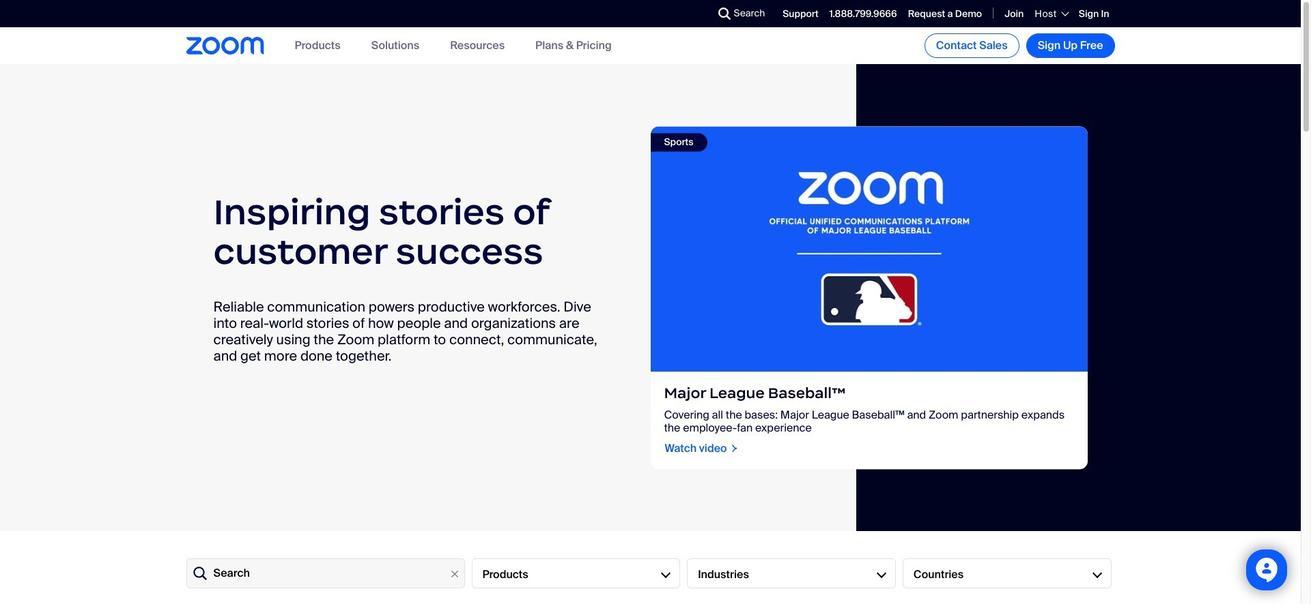 Task type: vqa. For each thing, say whether or not it's contained in the screenshot.
Gears "image"
no



Task type: describe. For each thing, give the bounding box(es) containing it.
search image
[[718, 8, 730, 20]]

search image
[[718, 8, 730, 20]]

zoom logo image
[[186, 37, 264, 54]]



Task type: locate. For each thing, give the bounding box(es) containing it.
main content
[[0, 64, 1301, 605]]

None search field
[[668, 3, 721, 25]]

major league baseball™ image
[[650, 126, 1087, 372]]

None text field
[[186, 559, 465, 589]]

clear search image
[[447, 567, 462, 582]]



